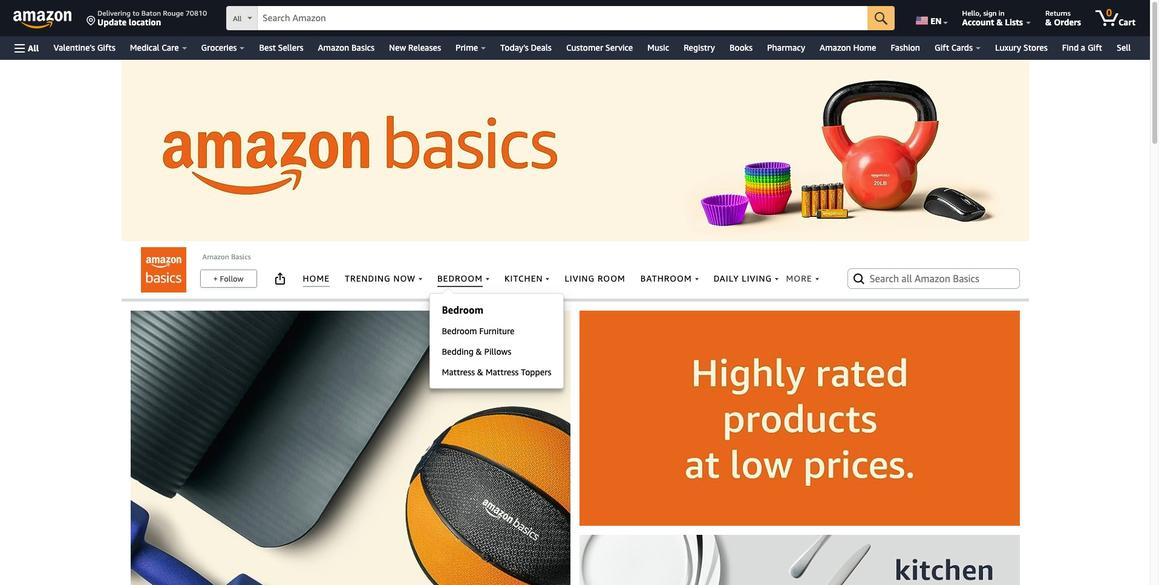 Task type: locate. For each thing, give the bounding box(es) containing it.
None submit
[[868, 6, 895, 30]]

amazon left home
[[820, 42, 851, 53]]

delivering to baton rouge 70810 update location
[[97, 8, 207, 27]]

best sellers link
[[252, 39, 311, 56]]

gift
[[935, 42, 949, 53], [1088, 42, 1102, 53]]

pharmacy link
[[760, 39, 812, 56]]

amazon basics
[[318, 42, 374, 53], [202, 252, 251, 261]]

0 horizontal spatial &
[[997, 17, 1003, 27]]

1 horizontal spatial amazon basics
[[318, 42, 374, 53]]

valentine's gifts link
[[46, 39, 123, 56]]

Search all Amazon Basics search field
[[870, 269, 1000, 289]]

all up groceries link
[[233, 14, 242, 23]]

1 horizontal spatial all
[[233, 14, 242, 23]]

1 horizontal spatial amazon
[[318, 42, 349, 53]]

1 gift from the left
[[935, 42, 949, 53]]

orders
[[1054, 17, 1081, 27]]

music link
[[640, 39, 676, 56]]

all inside button
[[28, 43, 39, 53]]

1 & from the left
[[997, 17, 1003, 27]]

70810
[[186, 8, 207, 18]]

sell
[[1117, 42, 1131, 53]]

gift cards
[[935, 42, 973, 53]]

basics up follow in the top left of the page
[[231, 252, 251, 261]]

customer service link
[[559, 39, 640, 56]]

new releases
[[389, 42, 441, 53]]

1 horizontal spatial basics
[[351, 42, 374, 53]]

1 vertical spatial amazon basics
[[202, 252, 251, 261]]

2 gift from the left
[[1088, 42, 1102, 53]]

1 vertical spatial all
[[28, 43, 39, 53]]

cart
[[1119, 17, 1136, 27]]

1 horizontal spatial &
[[1045, 17, 1052, 27]]

all
[[233, 14, 242, 23], [28, 43, 39, 53]]

basics inside navigation navigation
[[351, 42, 374, 53]]

fashion
[[891, 42, 920, 53]]

& inside returns & orders
[[1045, 17, 1052, 27]]

en link
[[909, 3, 953, 33]]

amazon basics up + follow
[[202, 252, 251, 261]]

all down amazon image
[[28, 43, 39, 53]]

rouge
[[163, 8, 184, 18]]

1 vertical spatial basics
[[231, 252, 251, 261]]

cards
[[951, 42, 973, 53]]

update
[[97, 17, 126, 27]]

today's deals
[[500, 42, 552, 53]]

fashion link
[[884, 39, 927, 56]]

new releases link
[[382, 39, 448, 56]]

amazon up +
[[202, 252, 229, 261]]

& left orders
[[1045, 17, 1052, 27]]

amazon right sellers
[[318, 42, 349, 53]]

hello,
[[962, 8, 981, 18]]

0 horizontal spatial all
[[28, 43, 39, 53]]

gift right the a at the top right of page
[[1088, 42, 1102, 53]]

lists
[[1005, 17, 1023, 27]]

All search field
[[226, 6, 895, 31]]

0 horizontal spatial basics
[[231, 252, 251, 261]]

find
[[1062, 42, 1079, 53]]

customer
[[566, 42, 603, 53]]

1 horizontal spatial gift
[[1088, 42, 1102, 53]]

&
[[997, 17, 1003, 27], [1045, 17, 1052, 27]]

releases
[[408, 42, 441, 53]]

0 horizontal spatial gift
[[935, 42, 949, 53]]

delivering
[[97, 8, 131, 18]]

amazon basics link up + follow
[[202, 252, 251, 261]]

registry link
[[676, 39, 722, 56]]

2 horizontal spatial amazon
[[820, 42, 851, 53]]

amazon
[[318, 42, 349, 53], [820, 42, 851, 53], [202, 252, 229, 261]]

amazon basics link left new
[[311, 39, 382, 56]]

0 vertical spatial amazon basics
[[318, 42, 374, 53]]

0 horizontal spatial amazon basics link
[[202, 252, 251, 261]]

new
[[389, 42, 406, 53]]

0 horizontal spatial amazon basics
[[202, 252, 251, 261]]

today's
[[500, 42, 529, 53]]

prime link
[[448, 39, 493, 56]]

in
[[999, 8, 1005, 18]]

0 vertical spatial basics
[[351, 42, 374, 53]]

medical care
[[130, 42, 179, 53]]

amazon basics left new
[[318, 42, 374, 53]]

0 vertical spatial all
[[233, 14, 242, 23]]

basics left new
[[351, 42, 374, 53]]

& left lists
[[997, 17, 1003, 27]]

home
[[853, 42, 876, 53]]

today's deals link
[[493, 39, 559, 56]]

books
[[730, 42, 753, 53]]

1 horizontal spatial amazon basics link
[[311, 39, 382, 56]]

groceries link
[[194, 39, 252, 56]]

best sellers
[[259, 42, 303, 53]]

2 & from the left
[[1045, 17, 1052, 27]]

all button
[[9, 36, 44, 60]]

music
[[647, 42, 669, 53]]

amazon basics link
[[311, 39, 382, 56], [202, 252, 251, 261]]

gift left the cards
[[935, 42, 949, 53]]

Search Amazon text field
[[258, 7, 868, 30]]

basics
[[351, 42, 374, 53], [231, 252, 251, 261]]



Task type: describe. For each thing, give the bounding box(es) containing it.
care
[[162, 42, 179, 53]]

medical care link
[[123, 39, 194, 56]]

& for returns
[[1045, 17, 1052, 27]]

amazon home link
[[812, 39, 884, 56]]

medical
[[130, 42, 159, 53]]

pharmacy
[[767, 42, 805, 53]]

a
[[1081, 42, 1085, 53]]

sign
[[983, 8, 997, 18]]

navigation navigation
[[0, 0, 1150, 60]]

find a gift link
[[1055, 39, 1109, 56]]

returns
[[1045, 8, 1071, 18]]

returns & orders
[[1045, 8, 1081, 27]]

hello, sign in
[[962, 8, 1005, 18]]

stores
[[1023, 42, 1048, 53]]

best
[[259, 42, 276, 53]]

+ follow button
[[201, 270, 256, 287]]

customer service
[[566, 42, 633, 53]]

books link
[[722, 39, 760, 56]]

deals
[[531, 42, 552, 53]]

find a gift
[[1062, 42, 1102, 53]]

+
[[213, 274, 218, 284]]

luxury stores link
[[988, 39, 1055, 56]]

account & lists
[[962, 17, 1023, 27]]

all inside search box
[[233, 14, 242, 23]]

registry
[[684, 42, 715, 53]]

0 horizontal spatial amazon
[[202, 252, 229, 261]]

sell link
[[1109, 39, 1138, 56]]

prime
[[456, 42, 478, 53]]

+ follow
[[213, 274, 244, 284]]

luxury stores
[[995, 42, 1048, 53]]

& for account
[[997, 17, 1003, 27]]

baton
[[141, 8, 161, 18]]

0 vertical spatial amazon basics link
[[311, 39, 382, 56]]

amazon image
[[13, 11, 72, 29]]

gift cards link
[[927, 39, 988, 56]]

location
[[129, 17, 161, 27]]

follow
[[220, 274, 244, 284]]

amazon basics inside navigation navigation
[[318, 42, 374, 53]]

search image
[[851, 272, 866, 286]]

gifts
[[97, 42, 115, 53]]

valentine's
[[53, 42, 95, 53]]

share image
[[273, 272, 287, 286]]

valentine's gifts
[[53, 42, 115, 53]]

amazon basics logo image
[[141, 247, 186, 293]]

1 vertical spatial amazon basics link
[[202, 252, 251, 261]]

amazon home
[[820, 42, 876, 53]]

en
[[931, 16, 942, 26]]

sellers
[[278, 42, 303, 53]]

luxury
[[995, 42, 1021, 53]]

groceries
[[201, 42, 237, 53]]

0
[[1106, 7, 1112, 19]]

none submit inside all search box
[[868, 6, 895, 30]]

account
[[962, 17, 994, 27]]

to
[[133, 8, 140, 18]]

service
[[605, 42, 633, 53]]



Task type: vqa. For each thing, say whether or not it's contained in the screenshot.
+2 link corresponding to 37
no



